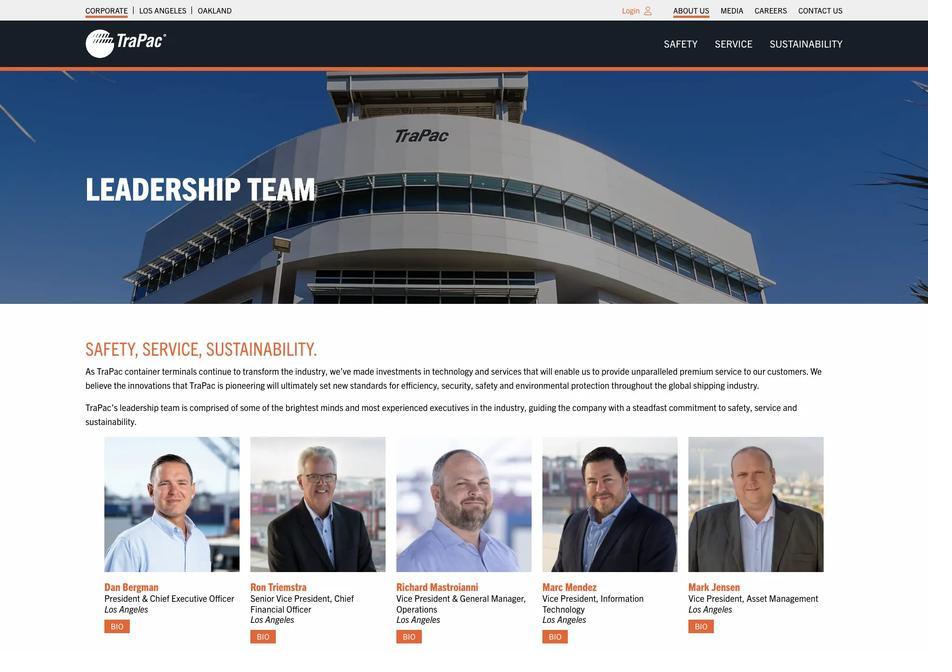 Task type: locate. For each thing, give the bounding box(es) containing it.
industry, inside as trapac container terminals continue to transform the industry, we've made investments in technology and services that will enable us to provide unparalleled premium service to our customers. we believe the innovations that trapac is pioneering will ultimately set new standards for efficiency, security, safety and environmental protection throughout the global shipping industry.
[[295, 366, 328, 377]]

1 vertical spatial will
[[267, 380, 279, 390]]

president, inside marc mendez vice president, information technology los angeles
[[561, 593, 599, 604]]

trapac down the continue
[[190, 380, 216, 390]]

that
[[524, 366, 539, 377], [173, 380, 188, 390]]

safety
[[664, 37, 698, 50]]

about us
[[674, 5, 710, 15]]

& right dan
[[142, 593, 148, 604]]

that up environmental
[[524, 366, 539, 377]]

angeles down jensen
[[704, 604, 733, 614]]

2 vice from the left
[[397, 593, 413, 604]]

0 horizontal spatial us
[[700, 5, 710, 15]]

mark jensen vice president, asset management los angeles
[[689, 580, 819, 614]]

vice inside marc mendez vice president, information technology los angeles
[[543, 593, 559, 604]]

1 chief from the left
[[150, 593, 169, 604]]

enable
[[555, 366, 580, 377]]

1 & from the left
[[142, 593, 148, 604]]

chief inside ron triemstra senior vice president, chief financial officer los angeles
[[334, 593, 354, 604]]

is right the 'team'
[[182, 402, 188, 413]]

is
[[218, 380, 223, 390], [182, 402, 188, 413]]

0 horizontal spatial is
[[182, 402, 188, 413]]

bio down mark at the bottom right of the page
[[695, 622, 708, 631]]

0 vertical spatial industry,
[[295, 366, 328, 377]]

0 horizontal spatial chief
[[150, 593, 169, 604]]

1 president from the left
[[104, 593, 140, 604]]

to left safety,
[[719, 402, 726, 413]]

1 horizontal spatial that
[[524, 366, 539, 377]]

of right the some at bottom left
[[262, 402, 269, 413]]

vice left jensen
[[689, 593, 705, 604]]

1 vertical spatial trapac
[[190, 380, 216, 390]]

officer
[[209, 593, 234, 604], [286, 604, 311, 614]]

0 horizontal spatial of
[[231, 402, 238, 413]]

oakland link
[[198, 3, 232, 18]]

we
[[811, 366, 822, 377]]

contact us link
[[799, 3, 843, 18]]

services
[[491, 366, 522, 377]]

is inside as trapac container terminals continue to transform the industry, we've made investments in technology and services that will enable us to provide unparalleled premium service to our customers. we believe the innovations that trapac is pioneering will ultimately set new standards for efficiency, security, safety and environmental protection throughout the global shipping industry.
[[218, 380, 223, 390]]

officer inside ron triemstra senior vice president, chief financial officer los angeles
[[286, 604, 311, 614]]

president, left information
[[561, 593, 599, 604]]

as
[[85, 366, 95, 377]]

1 vice from the left
[[276, 593, 292, 604]]

0 horizontal spatial industry,
[[295, 366, 328, 377]]

0 horizontal spatial president
[[104, 593, 140, 604]]

3 president, from the left
[[707, 593, 745, 604]]

trapac's leadership team is comprised of some of the brightest minds and most experienced executives in the industry, guiding the company with a steadfast commitment to safety, service and sustainability.
[[85, 402, 797, 427]]

1 of from the left
[[231, 402, 238, 413]]

mastroianni
[[430, 580, 478, 594]]

a
[[626, 402, 631, 413]]

bio link for richard
[[397, 630, 422, 644]]

president inside richard mastroianni vice president & general manager, operations los angeles
[[415, 593, 450, 604]]

1 horizontal spatial industry,
[[494, 402, 527, 413]]

los inside marc mendez vice president, information technology los angeles
[[543, 614, 556, 625]]

1 vertical spatial service
[[755, 402, 781, 413]]

1 vertical spatial in
[[471, 402, 478, 413]]

jensen
[[712, 580, 740, 594]]

with
[[609, 402, 624, 413]]

& left general
[[452, 593, 458, 604]]

1 horizontal spatial service
[[755, 402, 781, 413]]

and
[[475, 366, 489, 377], [500, 380, 514, 390], [346, 402, 360, 413], [783, 402, 797, 413]]

bio down technology
[[549, 632, 562, 642]]

us for contact us
[[833, 5, 843, 15]]

1 vertical spatial that
[[173, 380, 188, 390]]

management
[[769, 593, 819, 604]]

president, right financial
[[294, 593, 333, 604]]

asset
[[747, 593, 767, 604]]

angeles down mendez
[[557, 614, 587, 625]]

los down dan
[[104, 604, 117, 614]]

information
[[601, 593, 644, 604]]

los angeles link
[[139, 3, 187, 18]]

executive
[[171, 593, 207, 604]]

vice inside mark jensen vice president, asset management los angeles
[[689, 593, 705, 604]]

los down mark at the bottom right of the page
[[689, 604, 702, 614]]

to right us
[[593, 366, 600, 377]]

angeles down senior
[[265, 614, 294, 625]]

2 chief from the left
[[334, 593, 354, 604]]

1 horizontal spatial president,
[[561, 593, 599, 604]]

the down unparalleled
[[655, 380, 667, 390]]

about us link
[[674, 3, 710, 18]]

login
[[622, 5, 640, 15]]

1 horizontal spatial of
[[262, 402, 269, 413]]

service up industry.
[[716, 366, 742, 377]]

team
[[247, 168, 316, 207]]

bio down dan
[[111, 622, 123, 631]]

1 vertical spatial industry,
[[494, 402, 527, 413]]

trapac up believe
[[97, 366, 123, 377]]

3 vice from the left
[[543, 593, 559, 604]]

1 horizontal spatial us
[[833, 5, 843, 15]]

menu bar up service
[[668, 3, 849, 18]]

is inside trapac's leadership team is comprised of some of the brightest minds and most experienced executives in the industry, guiding the company with a steadfast commitment to safety, service and sustainability.
[[182, 402, 188, 413]]

industry, left guiding
[[494, 402, 527, 413]]

1 horizontal spatial will
[[541, 366, 553, 377]]

unparalleled
[[632, 366, 678, 377]]

in right executives at the bottom of the page
[[471, 402, 478, 413]]

we've
[[330, 366, 351, 377]]

will
[[541, 366, 553, 377], [267, 380, 279, 390]]

bio link
[[104, 620, 130, 633], [689, 620, 714, 633], [251, 630, 276, 644], [397, 630, 422, 644], [543, 630, 568, 644]]

0 vertical spatial is
[[218, 380, 223, 390]]

1 vertical spatial is
[[182, 402, 188, 413]]

industry, up ultimately at bottom
[[295, 366, 328, 377]]

2 president, from the left
[[561, 593, 599, 604]]

angeles down bergman
[[119, 604, 148, 614]]

0 vertical spatial in
[[424, 366, 430, 377]]

0 horizontal spatial trapac
[[97, 366, 123, 377]]

0 horizontal spatial &
[[142, 593, 148, 604]]

will down transform
[[267, 380, 279, 390]]

0 horizontal spatial president,
[[294, 593, 333, 604]]

contact
[[799, 5, 832, 15]]

0 horizontal spatial officer
[[209, 593, 234, 604]]

comprised
[[190, 402, 229, 413]]

bio link for mark
[[689, 620, 714, 633]]

angeles
[[154, 5, 187, 15], [119, 604, 148, 614], [704, 604, 733, 614], [265, 614, 294, 625], [411, 614, 441, 625], [557, 614, 587, 625]]

service,
[[142, 336, 203, 360]]

0 horizontal spatial in
[[424, 366, 430, 377]]

1 president, from the left
[[294, 593, 333, 604]]

bio for dan
[[111, 622, 123, 631]]

angeles down "richard"
[[411, 614, 441, 625]]

vice left mendez
[[543, 593, 559, 604]]

vice left "mastroianni"
[[397, 593, 413, 604]]

0 vertical spatial will
[[541, 366, 553, 377]]

los inside mark jensen vice president, asset management los angeles
[[689, 604, 702, 614]]

careers link
[[755, 3, 787, 18]]

marc
[[543, 580, 563, 594]]

corporate image
[[85, 29, 167, 59]]

executives
[[430, 402, 469, 413]]

2 horizontal spatial president,
[[707, 593, 745, 604]]

4 vice from the left
[[689, 593, 705, 604]]

bio link down mark at the bottom right of the page
[[689, 620, 714, 633]]

industry.
[[727, 380, 760, 390]]

security,
[[442, 380, 474, 390]]

president,
[[294, 593, 333, 604], [561, 593, 599, 604], [707, 593, 745, 604]]

0 vertical spatial menu bar
[[668, 3, 849, 18]]

is down the continue
[[218, 380, 223, 390]]

chief
[[150, 593, 169, 604], [334, 593, 354, 604]]

of left the some at bottom left
[[231, 402, 238, 413]]

1 horizontal spatial president
[[415, 593, 450, 604]]

safety, service, sustainability.
[[85, 336, 318, 360]]

light image
[[644, 6, 652, 15]]

bio link down dan
[[104, 620, 130, 633]]

safety, service, sustainability. main content
[[75, 336, 854, 651]]

1 horizontal spatial officer
[[286, 604, 311, 614]]

0 vertical spatial service
[[716, 366, 742, 377]]

bio for marc
[[549, 632, 562, 642]]

provide
[[602, 366, 630, 377]]

menu bar down careers "link"
[[656, 33, 852, 55]]

that down terminals
[[173, 380, 188, 390]]

new
[[333, 380, 348, 390]]

us right the contact
[[833, 5, 843, 15]]

safety,
[[85, 336, 139, 360]]

standards
[[350, 380, 387, 390]]

officer right 'executive'
[[209, 593, 234, 604]]

0 horizontal spatial service
[[716, 366, 742, 377]]

president, left asset
[[707, 593, 745, 604]]

efficiency,
[[401, 380, 440, 390]]

1 horizontal spatial &
[[452, 593, 458, 604]]

guiding
[[529, 402, 556, 413]]

bio link down financial
[[251, 630, 276, 644]]

steadfast
[[633, 402, 667, 413]]

0 vertical spatial trapac
[[97, 366, 123, 377]]

2 president from the left
[[415, 593, 450, 604]]

bio link down technology
[[543, 630, 568, 644]]

us right about in the right of the page
[[700, 5, 710, 15]]

of
[[231, 402, 238, 413], [262, 402, 269, 413]]

contact us
[[799, 5, 843, 15]]

dan
[[104, 580, 120, 594]]

safety link
[[656, 33, 707, 55]]

the
[[281, 366, 293, 377], [114, 380, 126, 390], [655, 380, 667, 390], [271, 402, 284, 413], [480, 402, 492, 413], [558, 402, 571, 413]]

los down "richard"
[[397, 614, 409, 625]]

bio for richard
[[403, 632, 416, 642]]

los angeles
[[139, 5, 187, 15]]

team
[[161, 402, 180, 413]]

president inside dan bergman president & chief executive officer los angeles
[[104, 593, 140, 604]]

los inside dan bergman president & chief executive officer los angeles
[[104, 604, 117, 614]]

2 us from the left
[[833, 5, 843, 15]]

bio down financial
[[257, 632, 270, 642]]

vice for richard mastroianni
[[397, 593, 413, 604]]

menu bar
[[668, 3, 849, 18], [656, 33, 852, 55]]

los down marc
[[543, 614, 556, 625]]

1 horizontal spatial chief
[[334, 593, 354, 604]]

officer down triemstra
[[286, 604, 311, 614]]

experienced
[[382, 402, 428, 413]]

vice right senior
[[276, 593, 292, 604]]

vice inside ron triemstra senior vice president, chief financial officer los angeles
[[276, 593, 292, 604]]

in up efficiency,
[[424, 366, 430, 377]]

2 & from the left
[[452, 593, 458, 604]]

1 us from the left
[[700, 5, 710, 15]]

los inside richard mastroianni vice president & general manager, operations los angeles
[[397, 614, 409, 625]]

1 horizontal spatial is
[[218, 380, 223, 390]]

transform
[[243, 366, 279, 377]]

mendez
[[565, 580, 597, 594]]

innovations
[[128, 380, 171, 390]]

industry, inside trapac's leadership team is comprised of some of the brightest minds and most experienced executives in the industry, guiding the company with a steadfast commitment to safety, service and sustainability.
[[494, 402, 527, 413]]

0 horizontal spatial will
[[267, 380, 279, 390]]

to inside trapac's leadership team is comprised of some of the brightest minds and most experienced executives in the industry, guiding the company with a steadfast commitment to safety, service and sustainability.
[[719, 402, 726, 413]]

to
[[234, 366, 241, 377], [593, 366, 600, 377], [744, 366, 751, 377], [719, 402, 726, 413]]

richard
[[397, 580, 428, 594]]

los up corporate image
[[139, 5, 153, 15]]

vice
[[276, 593, 292, 604], [397, 593, 413, 604], [543, 593, 559, 604], [689, 593, 705, 604]]

president, inside mark jensen vice president, asset management los angeles
[[707, 593, 745, 604]]

0 vertical spatial that
[[524, 366, 539, 377]]

angeles inside mark jensen vice president, asset management los angeles
[[704, 604, 733, 614]]

1 vertical spatial menu bar
[[656, 33, 852, 55]]

us for about us
[[700, 5, 710, 15]]

1 horizontal spatial in
[[471, 402, 478, 413]]

service right safety,
[[755, 402, 781, 413]]

los down senior
[[251, 614, 263, 625]]

the down safety
[[480, 402, 492, 413]]

will up environmental
[[541, 366, 553, 377]]

corporate link
[[85, 3, 128, 18]]

bio down operations
[[403, 632, 416, 642]]

bio link for ron
[[251, 630, 276, 644]]

vice inside richard mastroianni vice president & general manager, operations los angeles
[[397, 593, 413, 604]]

bio link down operations
[[397, 630, 422, 644]]



Task type: describe. For each thing, give the bounding box(es) containing it.
marc mendez vice president, information technology los angeles
[[543, 580, 644, 625]]

as trapac container terminals continue to transform the industry, we've made investments in technology and services that will enable us to provide unparalleled premium service to our customers. we believe the innovations that trapac is pioneering will ultimately set new standards for efficiency, security, safety and environmental protection throughout the global shipping industry.
[[85, 366, 822, 390]]

environmental
[[516, 380, 569, 390]]

premium
[[680, 366, 714, 377]]

continue
[[199, 366, 232, 377]]

menu bar containing about us
[[668, 3, 849, 18]]

commitment
[[669, 402, 717, 413]]

protection
[[571, 380, 610, 390]]

bio for mark
[[695, 622, 708, 631]]

los inside ron triemstra senior vice president, chief financial officer los angeles
[[251, 614, 263, 625]]

container
[[125, 366, 160, 377]]

made
[[353, 366, 374, 377]]

triemstra
[[268, 580, 307, 594]]

president, for marc mendez
[[561, 593, 599, 604]]

customers.
[[768, 366, 809, 377]]

to up pioneering
[[234, 366, 241, 377]]

throughout
[[612, 380, 653, 390]]

president, inside ron triemstra senior vice president, chief financial officer los angeles
[[294, 593, 333, 604]]

safety,
[[728, 402, 753, 413]]

sustainability.
[[206, 336, 318, 360]]

media
[[721, 5, 744, 15]]

and down "services" in the right of the page
[[500, 380, 514, 390]]

sustainability.
[[85, 416, 137, 427]]

to left our
[[744, 366, 751, 377]]

leadership
[[120, 402, 159, 413]]

global
[[669, 380, 691, 390]]

& inside dan bergman president & chief executive officer los angeles
[[142, 593, 148, 604]]

vice for mark jensen
[[689, 593, 705, 604]]

financial
[[251, 604, 285, 614]]

oakland
[[198, 5, 232, 15]]

manager,
[[491, 593, 526, 604]]

leadership
[[85, 168, 241, 207]]

angeles left oakland link
[[154, 5, 187, 15]]

pioneering
[[225, 380, 265, 390]]

the right guiding
[[558, 402, 571, 413]]

ron
[[251, 580, 266, 594]]

leadership team
[[85, 168, 316, 207]]

service inside as trapac container terminals continue to transform the industry, we've made investments in technology and services that will enable us to provide unparalleled premium service to our customers. we believe the innovations that trapac is pioneering will ultimately set new standards for efficiency, security, safety and environmental protection throughout the global shipping industry.
[[716, 366, 742, 377]]

chief inside dan bergman president & chief executive officer los angeles
[[150, 593, 169, 604]]

dan bergman president & chief executive officer los angeles
[[104, 580, 234, 614]]

ron triemstra senior vice president, chief financial officer los angeles
[[251, 580, 354, 625]]

vice for marc mendez
[[543, 593, 559, 604]]

technology
[[543, 604, 585, 614]]

bio link for marc
[[543, 630, 568, 644]]

ultimately
[[281, 380, 318, 390]]

bio for ron
[[257, 632, 270, 642]]

careers
[[755, 5, 787, 15]]

bergman
[[123, 580, 159, 594]]

investments
[[376, 366, 422, 377]]

some
[[240, 402, 260, 413]]

believe
[[85, 380, 112, 390]]

service inside trapac's leadership team is comprised of some of the brightest minds and most experienced executives in the industry, guiding the company with a steadfast commitment to safety, service and sustainability.
[[755, 402, 781, 413]]

us
[[582, 366, 591, 377]]

menu bar containing safety
[[656, 33, 852, 55]]

set
[[320, 380, 331, 390]]

angeles inside dan bergman president & chief executive officer los angeles
[[119, 604, 148, 614]]

and down the customers.
[[783, 402, 797, 413]]

and up safety
[[475, 366, 489, 377]]

company
[[573, 402, 607, 413]]

service
[[715, 37, 753, 50]]

technology
[[432, 366, 473, 377]]

1 horizontal spatial trapac
[[190, 380, 216, 390]]

and left most
[[346, 402, 360, 413]]

in inside trapac's leadership team is comprised of some of the brightest minds and most experienced executives in the industry, guiding the company with a steadfast commitment to safety, service and sustainability.
[[471, 402, 478, 413]]

angeles inside richard mastroianni vice president & general manager, operations los angeles
[[411, 614, 441, 625]]

our
[[753, 366, 766, 377]]

service link
[[707, 33, 762, 55]]

shipping
[[693, 380, 725, 390]]

president, for mark jensen
[[707, 593, 745, 604]]

2 of from the left
[[262, 402, 269, 413]]

media link
[[721, 3, 744, 18]]

trapac's
[[85, 402, 118, 413]]

the right believe
[[114, 380, 126, 390]]

richard mastroianni vice president & general manager, operations los angeles
[[397, 580, 526, 625]]

login link
[[622, 5, 640, 15]]

angeles inside marc mendez vice president, information technology los angeles
[[557, 614, 587, 625]]

brightest
[[286, 402, 319, 413]]

general
[[460, 593, 489, 604]]

minds
[[321, 402, 344, 413]]

operations
[[397, 604, 437, 614]]

senior
[[251, 593, 274, 604]]

angeles inside ron triemstra senior vice president, chief financial officer los angeles
[[265, 614, 294, 625]]

officer inside dan bergman president & chief executive officer los angeles
[[209, 593, 234, 604]]

sustainability
[[770, 37, 843, 50]]

in inside as trapac container terminals continue to transform the industry, we've made investments in technology and services that will enable us to provide unparalleled premium service to our customers. we believe the innovations that trapac is pioneering will ultimately set new standards for efficiency, security, safety and environmental protection throughout the global shipping industry.
[[424, 366, 430, 377]]

0 horizontal spatial that
[[173, 380, 188, 390]]

terminals
[[162, 366, 197, 377]]

sustainability link
[[762, 33, 852, 55]]

bio link for dan
[[104, 620, 130, 633]]

the up ultimately at bottom
[[281, 366, 293, 377]]

the left brightest
[[271, 402, 284, 413]]

& inside richard mastroianni vice president & general manager, operations los angeles
[[452, 593, 458, 604]]

corporate
[[85, 5, 128, 15]]

mark
[[689, 580, 710, 594]]

safety
[[476, 380, 498, 390]]



Task type: vqa. For each thing, say whether or not it's contained in the screenshot.
'1178'
no



